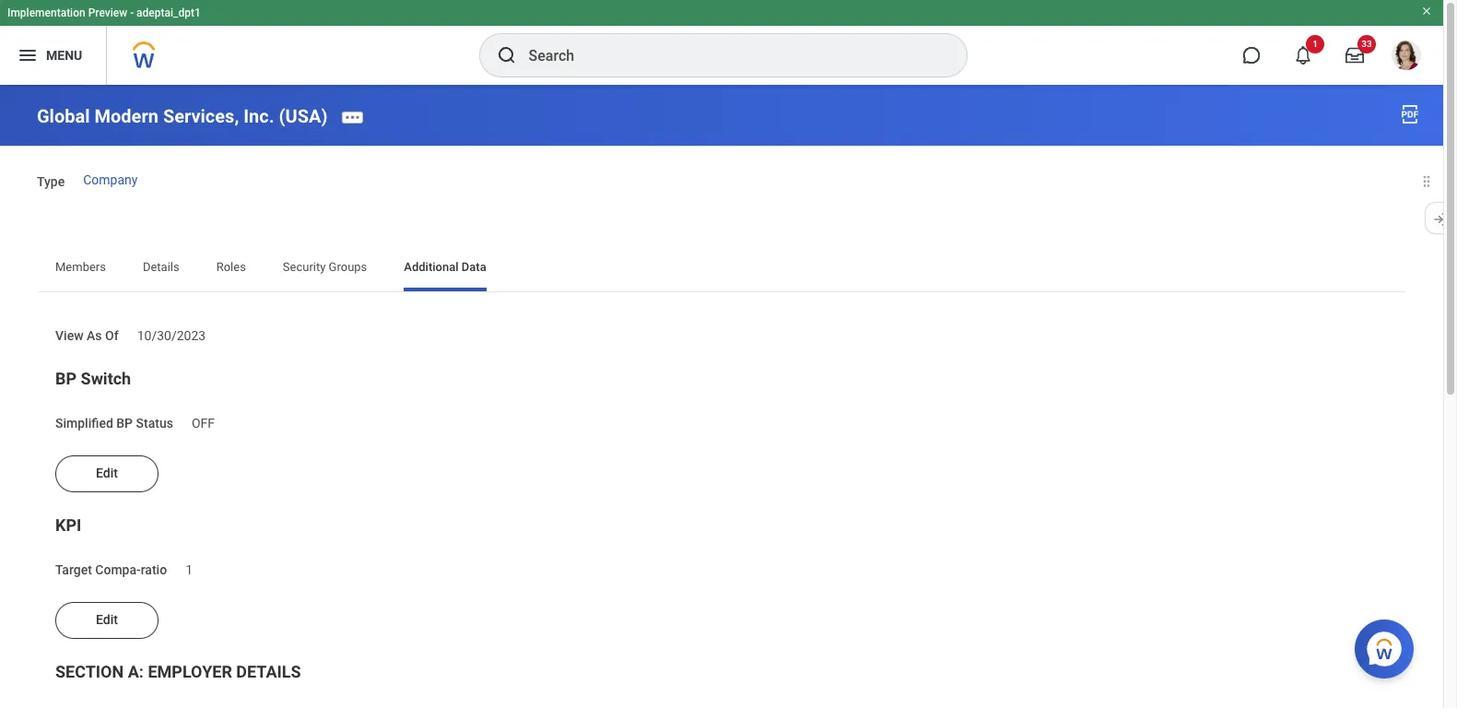 Task type: locate. For each thing, give the bounding box(es) containing it.
edit button down target compa-ratio
[[55, 602, 159, 639]]

security
[[283, 260, 326, 274]]

bp switch button
[[55, 369, 131, 388]]

0 horizontal spatial 1
[[185, 562, 193, 577]]

additional data
[[404, 260, 487, 274]]

0 vertical spatial edit button
[[55, 456, 159, 492]]

of
[[105, 329, 119, 343]]

view
[[55, 329, 84, 343]]

tab list containing members
[[37, 248, 1407, 292]]

off element
[[192, 412, 215, 431]]

additional
[[404, 260, 459, 274]]

target compa-ratio element
[[185, 551, 193, 579]]

1 vertical spatial bp
[[116, 416, 133, 431]]

global modern services, inc. (usa) main content
[[0, 85, 1444, 708]]

edit button
[[55, 456, 159, 492], [55, 602, 159, 639]]

off
[[192, 416, 215, 431]]

2 edit button from the top
[[55, 602, 159, 639]]

bp switch group
[[55, 368, 1389, 433]]

roles
[[216, 260, 246, 274]]

section a: employer details
[[55, 662, 301, 681]]

edit down simplified bp status
[[96, 466, 118, 480]]

1 vertical spatial edit button
[[55, 602, 159, 639]]

modern
[[95, 105, 159, 127]]

1 right ratio
[[185, 562, 193, 577]]

ratio
[[141, 562, 167, 577]]

tab list
[[37, 248, 1407, 292]]

menu button
[[0, 26, 106, 85]]

1 vertical spatial 1
[[185, 562, 193, 577]]

-
[[130, 6, 134, 19]]

edit button down simplified bp status
[[55, 456, 159, 492]]

1 horizontal spatial bp
[[116, 416, 133, 431]]

0 vertical spatial edit
[[96, 466, 118, 480]]

bp left the switch
[[55, 369, 77, 388]]

employer
[[148, 662, 232, 681]]

tab list inside global modern services, inc. (usa) main content
[[37, 248, 1407, 292]]

bp left status
[[116, 416, 133, 431]]

(usa)
[[279, 105, 328, 127]]

1 vertical spatial edit
[[96, 612, 118, 627]]

bp
[[55, 369, 77, 388], [116, 416, 133, 431]]

company link
[[83, 173, 138, 187]]

kpi button
[[55, 515, 81, 535]]

kpi group
[[55, 515, 1389, 580]]

data
[[462, 260, 487, 274]]

global modern services, inc. (usa)
[[37, 105, 328, 127]]

10/30/2023
[[137, 329, 206, 343]]

target compa-ratio
[[55, 562, 167, 577]]

1 right notifications large 'image'
[[1313, 39, 1319, 49]]

0 vertical spatial bp
[[55, 369, 77, 388]]

1
[[1313, 39, 1319, 49], [185, 562, 193, 577]]

edit
[[96, 466, 118, 480], [96, 612, 118, 627]]

1 edit from the top
[[96, 466, 118, 480]]

details
[[143, 260, 180, 274]]

edit down target compa-ratio
[[96, 612, 118, 627]]

1 horizontal spatial 1
[[1313, 39, 1319, 49]]

switch
[[81, 369, 131, 388]]

a:
[[128, 662, 144, 681]]

bp switch
[[55, 369, 131, 388]]

preview
[[88, 6, 127, 19]]

1 button
[[1284, 35, 1325, 76]]

section a: employer details button
[[55, 662, 301, 681]]

notifications large image
[[1295, 46, 1313, 65]]

global
[[37, 105, 90, 127]]

simplified
[[55, 416, 113, 431]]

2 edit from the top
[[96, 612, 118, 627]]

0 vertical spatial 1
[[1313, 39, 1319, 49]]



Task type: describe. For each thing, give the bounding box(es) containing it.
menu
[[46, 48, 82, 62]]

kpi
[[55, 515, 81, 535]]

groups
[[329, 260, 367, 274]]

profile logan mcneil image
[[1392, 41, 1422, 74]]

status
[[136, 416, 173, 431]]

inc.
[[244, 105, 274, 127]]

Search Workday  search field
[[529, 35, 929, 76]]

view as of
[[55, 329, 119, 343]]

view as of element
[[137, 318, 206, 345]]

close environment banner image
[[1422, 6, 1433, 17]]

target
[[55, 562, 92, 577]]

1 edit button from the top
[[55, 456, 159, 492]]

33
[[1362, 39, 1373, 49]]

company
[[83, 173, 138, 187]]

inbox large image
[[1346, 46, 1365, 65]]

as
[[87, 329, 102, 343]]

1 inside kpi group
[[185, 562, 193, 577]]

menu banner
[[0, 0, 1444, 85]]

implementation preview -   adeptai_dpt1
[[7, 6, 201, 19]]

security groups
[[283, 260, 367, 274]]

members
[[55, 260, 106, 274]]

adeptai_dpt1
[[137, 6, 201, 19]]

search image
[[496, 44, 518, 66]]

1 inside 'button'
[[1313, 39, 1319, 49]]

details
[[236, 662, 301, 681]]

implementation
[[7, 6, 85, 19]]

justify image
[[17, 44, 39, 66]]

0 horizontal spatial bp
[[55, 369, 77, 388]]

global modern services, inc. (usa) link
[[37, 105, 328, 127]]

33 button
[[1335, 35, 1377, 76]]

simplified bp status
[[55, 416, 173, 431]]

view printable version (pdf) image
[[1400, 103, 1422, 125]]

type
[[37, 174, 65, 189]]

section
[[55, 662, 124, 681]]

services,
[[163, 105, 239, 127]]

compa-
[[95, 562, 141, 577]]



Task type: vqa. For each thing, say whether or not it's contained in the screenshot.
Yyyy related to Start Date
no



